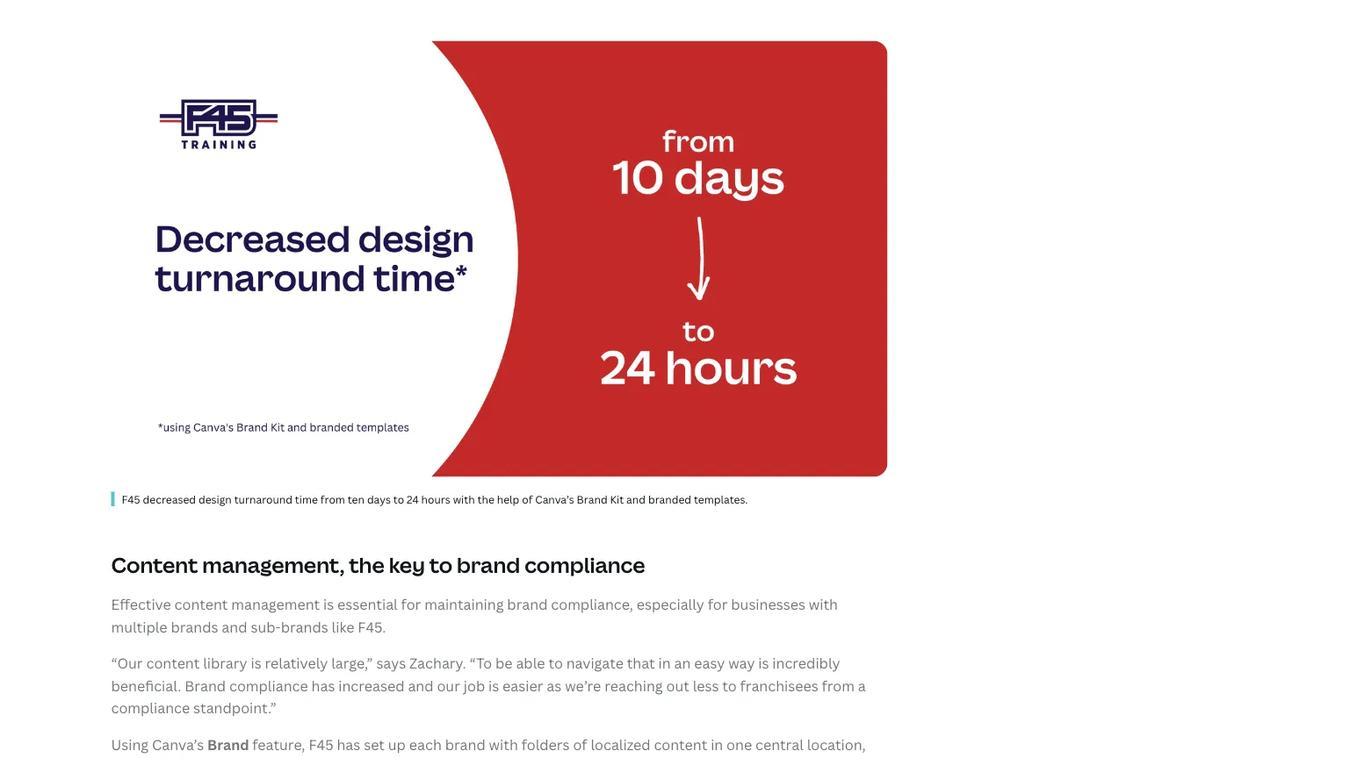 Task type: describe. For each thing, give the bounding box(es) containing it.
"our
[[111, 654, 143, 673]]

f45 inside feature, f45 has set up each brand with folders of localized content in one central location, ensuring franchisees can access the content they require while allowing designers to update or introduce fres
[[309, 736, 333, 755]]

localized
[[591, 736, 651, 755]]

effective
[[111, 595, 171, 614]]

compliance,
[[551, 595, 633, 614]]

to inside feature, f45 has set up each brand with folders of localized content in one central location, ensuring franchisees can access the content they require while allowing designers to update or introduce fres
[[667, 758, 682, 759]]

0 vertical spatial of
[[522, 492, 533, 507]]

the inside feature, f45 has set up each brand with folders of localized content in one central location, ensuring franchisees can access the content they require while allowing designers to update or introduce fres
[[331, 758, 354, 759]]

to right 'less'
[[722, 677, 737, 696]]

franchisees inside feature, f45 has set up each brand with folders of localized content in one central location, ensuring franchisees can access the content they require while allowing designers to update or introduce fres
[[173, 758, 251, 759]]

2 for from the left
[[708, 595, 728, 614]]

or
[[737, 758, 752, 759]]

reaching
[[605, 677, 663, 696]]

can
[[255, 758, 279, 759]]

and inside "our content library is relatively large," says zachary. "to be able to navigate that in an easy way is incredibly beneficial. brand compliance has increased and our job is easier as we're reaching out less to franchisees from a compliance standpoint."
[[408, 677, 434, 696]]

beneficial.
[[111, 677, 181, 696]]

days
[[367, 492, 391, 507]]

a
[[858, 677, 866, 696]]

large,"
[[331, 654, 373, 673]]

is right job
[[488, 677, 499, 696]]

1 for from the left
[[401, 595, 421, 614]]

easy
[[694, 654, 725, 673]]

designers
[[599, 758, 664, 759]]

introduce
[[755, 758, 821, 759]]

location,
[[807, 736, 866, 755]]

0 vertical spatial brand
[[457, 551, 520, 580]]

is inside effective content management is essential for maintaining brand compliance, especially for businesses with multiple brands and sub-brands like f45.
[[323, 595, 334, 614]]

from inside "our content library is relatively large," says zachary. "to be able to navigate that in an easy way is incredibly beneficial. brand compliance has increased and our job is easier as we're reaching out less to franchisees from a compliance standpoint."
[[822, 677, 855, 696]]

navigate
[[566, 654, 624, 673]]

f45 decreased design turnaround time from ten days to 24 hours with the help of canva's brand kit and branded templates.
[[122, 492, 748, 507]]

like
[[332, 618, 354, 637]]

content down set
[[357, 758, 411, 759]]

access
[[282, 758, 328, 759]]

incredibly
[[772, 654, 840, 673]]

as
[[547, 677, 562, 696]]

content up update
[[654, 736, 707, 755]]

turnaround
[[234, 492, 292, 507]]

less
[[693, 677, 719, 696]]

1 vertical spatial the
[[349, 551, 385, 580]]

essential
[[337, 595, 398, 614]]

businesses
[[731, 595, 805, 614]]

branded
[[648, 492, 691, 507]]

has inside feature, f45 has set up each brand with folders of localized content in one central location, ensuring franchisees can access the content they require while allowing designers to update or introduce fres
[[337, 736, 360, 755]]

maintaining
[[424, 595, 504, 614]]

to right key
[[429, 551, 453, 580]]

each
[[409, 736, 442, 755]]

content inside "our content library is relatively large," says zachary. "to be able to navigate that in an easy way is incredibly beneficial. brand compliance has increased and our job is easier as we're reaching out less to franchisees from a compliance standpoint."
[[146, 654, 200, 673]]

standpoint."
[[193, 699, 276, 718]]

content
[[111, 551, 198, 580]]

effective content management is essential for maintaining brand compliance, especially for businesses with multiple brands and sub-brands like f45.
[[111, 595, 838, 637]]

feature, f45 has set up each brand with folders of localized content in one central location, ensuring franchisees can access the content they require while allowing designers to update or introduce fres
[[111, 736, 866, 759]]

0 horizontal spatial canva's
[[152, 736, 204, 755]]

in inside "our content library is relatively large," says zachary. "to be able to navigate that in an easy way is incredibly beneficial. brand compliance has increased and our job is easier as we're reaching out less to franchisees from a compliance standpoint."
[[658, 654, 671, 673]]

update
[[685, 758, 733, 759]]

using
[[111, 736, 149, 755]]

zachary.
[[409, 654, 466, 673]]

sub-
[[251, 618, 281, 637]]

key
[[389, 551, 425, 580]]

2 brands from the left
[[281, 618, 328, 637]]

management,
[[202, 551, 345, 580]]

to up as
[[548, 654, 563, 673]]

templates.
[[694, 492, 748, 507]]

kit
[[610, 492, 624, 507]]

job
[[464, 677, 485, 696]]

decreased
[[143, 492, 196, 507]]

0 horizontal spatial f45
[[122, 492, 140, 507]]

1 vertical spatial compliance
[[229, 677, 308, 696]]

0 vertical spatial the
[[477, 492, 494, 507]]

feature,
[[252, 736, 305, 755]]



Task type: vqa. For each thing, say whether or not it's contained in the screenshot.
list
no



Task type: locate. For each thing, give the bounding box(es) containing it.
require
[[448, 758, 497, 759]]

franchisees
[[740, 677, 818, 696], [173, 758, 251, 759]]

be
[[495, 654, 513, 673]]

has left set
[[337, 736, 360, 755]]

2 vertical spatial brand
[[445, 736, 486, 755]]

1 horizontal spatial from
[[822, 677, 855, 696]]

0 vertical spatial f45
[[122, 492, 140, 507]]

and left our
[[408, 677, 434, 696]]

brand up require
[[445, 736, 486, 755]]

0 vertical spatial has
[[311, 677, 335, 696]]

the left help
[[477, 492, 494, 507]]

1 vertical spatial has
[[337, 736, 360, 755]]

2 horizontal spatial and
[[626, 492, 646, 507]]

1 horizontal spatial f45
[[309, 736, 333, 755]]

brand inside feature, f45 has set up each brand with folders of localized content in one central location, ensuring franchisees can access the content they require while allowing designers to update or introduce fres
[[445, 736, 486, 755]]

compliance down relatively
[[229, 677, 308, 696]]

"our content library is relatively large," says zachary. "to be able to navigate that in an easy way is incredibly beneficial. brand compliance has increased and our job is easier as we're reaching out less to franchisees from a compliance standpoint."
[[111, 654, 866, 718]]

0 vertical spatial franchisees
[[740, 677, 818, 696]]

in
[[658, 654, 671, 673], [711, 736, 723, 755]]

design
[[198, 492, 232, 507]]

with
[[453, 492, 475, 507], [809, 595, 838, 614], [489, 736, 518, 755]]

with up while
[[489, 736, 518, 755]]

2 horizontal spatial compliance
[[525, 551, 645, 580]]

increased
[[338, 677, 405, 696]]

0 horizontal spatial for
[[401, 595, 421, 614]]

central
[[755, 736, 804, 755]]

brand inside effective content management is essential for maintaining brand compliance, especially for businesses with multiple brands and sub-brands like f45.
[[507, 595, 548, 614]]

0 vertical spatial compliance
[[525, 551, 645, 580]]

has down relatively
[[311, 677, 335, 696]]

0 vertical spatial canva's
[[535, 492, 574, 507]]

0 horizontal spatial and
[[222, 618, 247, 637]]

1 vertical spatial with
[[809, 595, 838, 614]]

content up beneficial.
[[146, 654, 200, 673]]

franchisees down incredibly
[[740, 677, 818, 696]]

brand down library
[[185, 677, 226, 696]]

is right way
[[758, 654, 769, 673]]

1 horizontal spatial in
[[711, 736, 723, 755]]

using canva's brand
[[111, 736, 252, 755]]

the up essential
[[349, 551, 385, 580]]

0 horizontal spatial from
[[320, 492, 345, 507]]

and left sub-
[[222, 618, 247, 637]]

content management, the key to brand compliance
[[111, 551, 645, 580]]

2 vertical spatial the
[[331, 758, 354, 759]]

in up update
[[711, 736, 723, 755]]

f45.
[[358, 618, 386, 637]]

library
[[203, 654, 247, 673]]

brands down management
[[281, 618, 328, 637]]

up
[[388, 736, 406, 755]]

time
[[295, 492, 318, 507]]

for right especially
[[708, 595, 728, 614]]

out
[[666, 677, 689, 696]]

set
[[364, 736, 385, 755]]

f45 up access
[[309, 736, 333, 755]]

easier
[[503, 677, 543, 696]]

0 horizontal spatial of
[[522, 492, 533, 507]]

from
[[320, 492, 345, 507], [822, 677, 855, 696]]

in inside feature, f45 has set up each brand with folders of localized content in one central location, ensuring franchisees can access the content they require while allowing designers to update or introduce fres
[[711, 736, 723, 755]]

1 vertical spatial and
[[222, 618, 247, 637]]

franchisees inside "our content library is relatively large," says zachary. "to be able to navigate that in an easy way is incredibly beneficial. brand compliance has increased and our job is easier as we're reaching out less to franchisees from a compliance standpoint."
[[740, 677, 818, 696]]

1 horizontal spatial brands
[[281, 618, 328, 637]]

especially
[[637, 595, 704, 614]]

brand up "able"
[[507, 595, 548, 614]]

folders
[[522, 736, 570, 755]]

brand left kit
[[577, 492, 608, 507]]

has inside "our content library is relatively large," says zachary. "to be able to navigate that in an easy way is incredibly beneficial. brand compliance has increased and our job is easier as we're reaching out less to franchisees from a compliance standpoint."
[[311, 677, 335, 696]]

1 horizontal spatial compliance
[[229, 677, 308, 696]]

brand
[[457, 551, 520, 580], [507, 595, 548, 614], [445, 736, 486, 755]]

while
[[501, 758, 536, 759]]

from left a
[[822, 677, 855, 696]]

1 vertical spatial from
[[822, 677, 855, 696]]

of inside feature, f45 has set up each brand with folders of localized content in one central location, ensuring franchisees can access the content they require while allowing designers to update or introduce fres
[[573, 736, 587, 755]]

1 vertical spatial f45
[[309, 736, 333, 755]]

to left 24
[[393, 492, 404, 507]]

1 vertical spatial canva's
[[152, 736, 204, 755]]

1 vertical spatial of
[[573, 736, 587, 755]]

2 horizontal spatial with
[[809, 595, 838, 614]]

1 horizontal spatial franchisees
[[740, 677, 818, 696]]

0 horizontal spatial compliance
[[111, 699, 190, 718]]

1 vertical spatial brand
[[507, 595, 548, 614]]

ensuring
[[111, 758, 170, 759]]

0 vertical spatial from
[[320, 492, 345, 507]]

f45 left the decreased
[[122, 492, 140, 507]]

"to
[[470, 654, 492, 673]]

in left an
[[658, 654, 671, 673]]

the
[[477, 492, 494, 507], [349, 551, 385, 580], [331, 758, 354, 759]]

they
[[414, 758, 445, 759]]

to
[[393, 492, 404, 507], [429, 551, 453, 580], [548, 654, 563, 673], [722, 677, 737, 696], [667, 758, 682, 759]]

compliance down beneficial.
[[111, 699, 190, 718]]

1 vertical spatial in
[[711, 736, 723, 755]]

brands
[[171, 618, 218, 637], [281, 618, 328, 637]]

for
[[401, 595, 421, 614], [708, 595, 728, 614]]

is
[[323, 595, 334, 614], [251, 654, 261, 673], [758, 654, 769, 673], [488, 677, 499, 696]]

1 horizontal spatial has
[[337, 736, 360, 755]]

with right businesses on the right of page
[[809, 595, 838, 614]]

of up allowing
[[573, 736, 587, 755]]

of
[[522, 492, 533, 507], [573, 736, 587, 755]]

1 horizontal spatial and
[[408, 677, 434, 696]]

0 vertical spatial brand
[[577, 492, 608, 507]]

canva's up ensuring on the left bottom of page
[[152, 736, 204, 755]]

we're
[[565, 677, 601, 696]]

2 vertical spatial with
[[489, 736, 518, 755]]

with inside effective content management is essential for maintaining brand compliance, especially for businesses with multiple brands and sub-brands like f45.
[[809, 595, 838, 614]]

0 vertical spatial and
[[626, 492, 646, 507]]

and inside effective content management is essential for maintaining brand compliance, especially for businesses with multiple brands and sub-brands like f45.
[[222, 618, 247, 637]]

2 vertical spatial brand
[[207, 736, 249, 755]]

0 horizontal spatial brands
[[171, 618, 218, 637]]

brand
[[577, 492, 608, 507], [185, 677, 226, 696], [207, 736, 249, 755]]

an
[[674, 654, 691, 673]]

0 vertical spatial with
[[453, 492, 475, 507]]

1 horizontal spatial of
[[573, 736, 587, 755]]

with right the hours
[[453, 492, 475, 507]]

help
[[497, 492, 519, 507]]

for down key
[[401, 595, 421, 614]]

the right access
[[331, 758, 354, 759]]

1 horizontal spatial with
[[489, 736, 518, 755]]

with inside feature, f45 has set up each brand with folders of localized content in one central location, ensuring franchisees can access the content they require while allowing designers to update or introduce fres
[[489, 736, 518, 755]]

1 brands from the left
[[171, 618, 218, 637]]

content inside effective content management is essential for maintaining brand compliance, especially for businesses with multiple brands and sub-brands like f45.
[[174, 595, 228, 614]]

relatively
[[265, 654, 328, 673]]

one
[[727, 736, 752, 755]]

management
[[231, 595, 320, 614]]

0 horizontal spatial franchisees
[[173, 758, 251, 759]]

24
[[407, 492, 419, 507]]

able
[[516, 654, 545, 673]]

has
[[311, 677, 335, 696], [337, 736, 360, 755]]

that
[[627, 654, 655, 673]]

our
[[437, 677, 460, 696]]

brand inside "our content library is relatively large," says zachary. "to be able to navigate that in an easy way is incredibly beneficial. brand compliance has increased and our job is easier as we're reaching out less to franchisees from a compliance standpoint."
[[185, 677, 226, 696]]

brand up maintaining
[[457, 551, 520, 580]]

compliance up compliance,
[[525, 551, 645, 580]]

from left ten at the bottom left of the page
[[320, 492, 345, 507]]

0 horizontal spatial in
[[658, 654, 671, 673]]

1 vertical spatial brand
[[185, 677, 226, 696]]

says
[[376, 654, 406, 673]]

2 vertical spatial and
[[408, 677, 434, 696]]

brands up library
[[171, 618, 218, 637]]

2 vertical spatial compliance
[[111, 699, 190, 718]]

and
[[626, 492, 646, 507], [222, 618, 247, 637], [408, 677, 434, 696]]

1 horizontal spatial for
[[708, 595, 728, 614]]

to left update
[[667, 758, 682, 759]]

f45
[[122, 492, 140, 507], [309, 736, 333, 755]]

content right effective
[[174, 595, 228, 614]]

0 horizontal spatial has
[[311, 677, 335, 696]]

is up the like
[[323, 595, 334, 614]]

canva's
[[535, 492, 574, 507], [152, 736, 204, 755]]

content
[[174, 595, 228, 614], [146, 654, 200, 673], [654, 736, 707, 755], [357, 758, 411, 759]]

hours
[[421, 492, 450, 507]]

0 horizontal spatial with
[[453, 492, 475, 507]]

and right kit
[[626, 492, 646, 507]]

brand down the standpoint."
[[207, 736, 249, 755]]

compliance
[[525, 551, 645, 580], [229, 677, 308, 696], [111, 699, 190, 718]]

1 horizontal spatial canva's
[[535, 492, 574, 507]]

0 vertical spatial in
[[658, 654, 671, 673]]

franchisees down using canva's brand
[[173, 758, 251, 759]]

ten
[[348, 492, 365, 507]]

is right library
[[251, 654, 261, 673]]

allowing
[[540, 758, 595, 759]]

way
[[728, 654, 755, 673]]

1 vertical spatial franchisees
[[173, 758, 251, 759]]

canva's right help
[[535, 492, 574, 507]]

multiple
[[111, 618, 167, 637]]

of right help
[[522, 492, 533, 507]]



